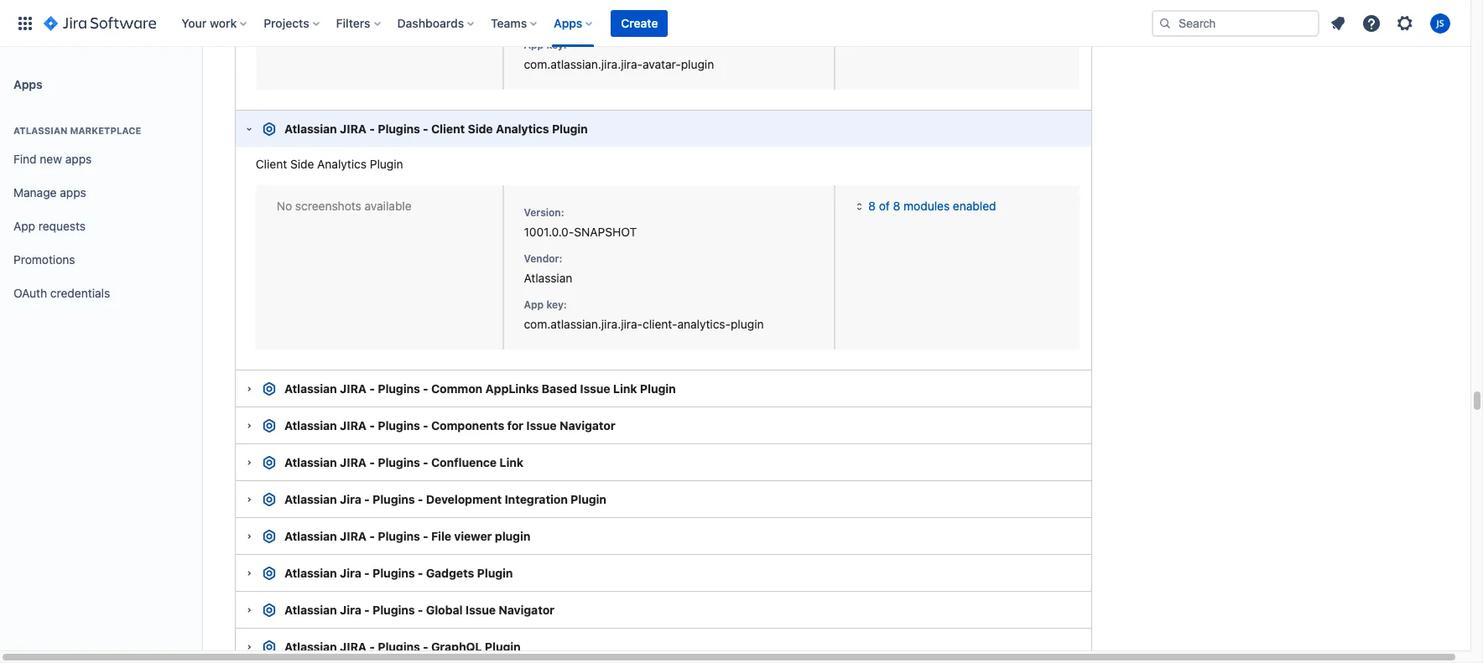 Task type: describe. For each thing, give the bounding box(es) containing it.
plugin inside app key: com.atlassian.jira.jira-avatar-plugin
[[681, 57, 714, 71]]

2 8 from the left
[[893, 198, 900, 213]]

screenshots
[[295, 198, 361, 213]]

teams button
[[486, 10, 544, 36]]

1 vertical spatial link
[[499, 456, 523, 470]]

2 horizontal spatial issue
[[580, 382, 610, 396]]

jira for atlassian jira - plugins - gadgets plugin
[[340, 566, 361, 581]]

com.atlassian.jira.jira- for client-
[[524, 317, 643, 331]]

your profile and settings image
[[1430, 13, 1450, 33]]

1 vertical spatial navigator
[[499, 603, 555, 617]]

app key: com.atlassian.jira.jira-avatar-plugin
[[524, 39, 714, 71]]

0 vertical spatial side
[[468, 122, 493, 136]]

atlassian for atlassian jira - plugins - common applinks based issue link plugin
[[284, 382, 337, 396]]

version:
[[524, 206, 564, 219]]

apps inside popup button
[[554, 16, 582, 30]]

marketplace
[[70, 125, 141, 136]]

apps button
[[549, 10, 599, 36]]

version: 1001.0.0-snapshot
[[524, 206, 637, 239]]

help image
[[1362, 13, 1382, 33]]

0 horizontal spatial apps
[[13, 77, 42, 91]]

jira for atlassian jira - plugins - development integration plugin
[[340, 492, 361, 507]]

jira for atlassian jira - plugins - client side analytics plugin
[[340, 122, 367, 136]]

atlassian for atlassian jira - plugins - gadgets plugin
[[284, 566, 337, 581]]

plugin inside app key: com.atlassian.jira.jira-client-analytics-plugin
[[731, 317, 764, 331]]

integration
[[505, 492, 568, 507]]

settings image
[[1395, 13, 1415, 33]]

jira for atlassian jira - plugins - graphql plugin
[[340, 640, 367, 654]]

your
[[181, 16, 207, 30]]

atlassian for atlassian jira - plugins - graphql plugin
[[284, 640, 337, 654]]

key: for com.atlassian.jira.jira-client-analytics-plugin
[[546, 298, 567, 311]]

atlassian jira - plugins - graphql plugin
[[284, 640, 521, 654]]

0 horizontal spatial plugin
[[495, 529, 530, 544]]

filters
[[336, 16, 370, 30]]

plugins for file
[[378, 529, 420, 544]]

projects
[[264, 16, 309, 30]]

notifications image
[[1328, 13, 1348, 33]]

dashboards button
[[392, 10, 481, 36]]

development
[[426, 492, 502, 507]]

atlassian jira - plugins - client side analytics plugin
[[284, 122, 588, 136]]

work
[[210, 16, 237, 30]]

app key: com.atlassian.jira.jira-client-analytics-plugin
[[524, 298, 764, 331]]

atlassian for atlassian marketplace
[[13, 125, 68, 136]]

your work
[[181, 16, 237, 30]]

dashboards
[[397, 16, 464, 30]]

common
[[431, 382, 483, 396]]

sidebar navigation image
[[183, 67, 220, 101]]

8 of 8 modules enabled link
[[853, 198, 996, 213]]

0 vertical spatial link
[[613, 382, 637, 396]]

0 vertical spatial client
[[431, 122, 465, 136]]

applinks
[[485, 382, 539, 396]]

primary element
[[10, 0, 1152, 47]]

vendor:
[[524, 252, 563, 265]]

atlassian jira - plugins - components for issue navigator
[[284, 419, 615, 433]]

find new apps link
[[7, 143, 195, 176]]

jira for atlassian jira - plugins - file viewer plugin
[[340, 529, 367, 544]]

key: for com.atlassian.jira.jira-avatar-plugin
[[546, 39, 567, 51]]

1 vertical spatial side
[[290, 157, 314, 171]]

0 vertical spatial navigator
[[560, 419, 615, 433]]

create
[[621, 16, 658, 30]]

filters button
[[331, 10, 387, 36]]

oauth
[[13, 286, 47, 300]]

plugins for development
[[373, 492, 415, 507]]

atlassian marketplace group
[[7, 107, 195, 315]]

plugins for common
[[378, 382, 420, 396]]

oauth credentials
[[13, 286, 110, 300]]

manage apps
[[13, 185, 86, 199]]

client side analytics plugin
[[256, 157, 403, 171]]

atlassian jira - plugins - file viewer plugin
[[284, 529, 530, 544]]

of
[[879, 198, 890, 213]]

jira for atlassian jira - plugins - components for issue navigator
[[340, 419, 367, 433]]

2 atlassian link from the top
[[524, 271, 572, 285]]

for
[[507, 419, 524, 433]]

jira for atlassian jira - plugins - confluence link
[[340, 456, 367, 470]]

no screenshots available
[[277, 198, 412, 213]]

confluence
[[431, 456, 497, 470]]

based
[[542, 382, 577, 396]]

atlassian for atlassian jira - plugins - file viewer plugin
[[284, 529, 337, 544]]

app requests
[[13, 219, 86, 233]]

snapshot
[[574, 224, 637, 239]]

find
[[13, 151, 37, 166]]



Task type: locate. For each thing, give the bounding box(es) containing it.
apps down appswitcher icon
[[13, 77, 42, 91]]

0 horizontal spatial navigator
[[499, 603, 555, 617]]

manage
[[13, 185, 57, 199]]

1 horizontal spatial link
[[613, 382, 637, 396]]

navigator
[[560, 419, 615, 433], [499, 603, 555, 617]]

find new apps
[[13, 151, 92, 166]]

0 vertical spatial issue
[[580, 382, 610, 396]]

Search field
[[1152, 10, 1320, 36]]

enabled
[[953, 198, 996, 213]]

2 com.atlassian.jira.jira- from the top
[[524, 317, 643, 331]]

link
[[613, 382, 637, 396], [499, 456, 523, 470]]

side
[[468, 122, 493, 136], [290, 157, 314, 171]]

2 vertical spatial issue
[[465, 603, 496, 617]]

1 vertical spatial atlassian link
[[524, 271, 572, 285]]

avatar-
[[643, 57, 681, 71]]

available
[[365, 198, 412, 213]]

atlassian link
[[524, 11, 572, 25], [524, 271, 572, 285]]

oauth credentials link
[[7, 277, 195, 310]]

app requests link
[[7, 210, 195, 243]]

requests
[[38, 219, 86, 233]]

atlassian
[[524, 11, 572, 25], [284, 122, 337, 136], [13, 125, 68, 136], [524, 271, 572, 285], [284, 382, 337, 396], [284, 419, 337, 433], [284, 456, 337, 470], [284, 492, 337, 507], [284, 529, 337, 544], [284, 566, 337, 581], [284, 603, 337, 617], [284, 640, 337, 654]]

com.atlassian.jira.jira- inside app key: com.atlassian.jira.jira-client-analytics-plugin
[[524, 317, 643, 331]]

0 vertical spatial key:
[[546, 39, 567, 51]]

1 horizontal spatial plugin
[[681, 57, 714, 71]]

0 horizontal spatial analytics
[[317, 157, 367, 171]]

no
[[277, 198, 292, 213]]

plugin
[[681, 57, 714, 71], [731, 317, 764, 331], [495, 529, 530, 544]]

teams
[[491, 16, 527, 30]]

2 vertical spatial app
[[524, 298, 544, 311]]

2 key: from the top
[[546, 298, 567, 311]]

atlassian link up app key: com.atlassian.jira.jira-avatar-plugin
[[524, 11, 572, 25]]

-
[[369, 122, 375, 136], [423, 122, 428, 136], [369, 382, 375, 396], [423, 382, 428, 396], [369, 419, 375, 433], [423, 419, 428, 433], [369, 456, 375, 470], [423, 456, 428, 470], [364, 492, 370, 507], [418, 492, 423, 507], [369, 529, 375, 544], [423, 529, 428, 544], [364, 566, 370, 581], [418, 566, 423, 581], [364, 603, 370, 617], [418, 603, 423, 617], [369, 640, 375, 654], [423, 640, 428, 654]]

1 vertical spatial plugin
[[731, 317, 764, 331]]

1 vertical spatial apps
[[13, 77, 42, 91]]

app for app key: com.atlassian.jira.jira-avatar-plugin
[[524, 39, 544, 51]]

plugins up atlassian jira - plugins - gadgets plugin
[[378, 529, 420, 544]]

modules
[[904, 198, 950, 213]]

1 vertical spatial analytics
[[317, 157, 367, 171]]

2 jira from the top
[[340, 566, 361, 581]]

plugins down atlassian jira - plugins - confluence link
[[373, 492, 415, 507]]

3 jira from the top
[[340, 419, 367, 433]]

atlassian marketplace
[[13, 125, 141, 136]]

0 vertical spatial atlassian link
[[524, 11, 572, 25]]

1 horizontal spatial analytics
[[496, 122, 549, 136]]

1 vertical spatial jira
[[340, 566, 361, 581]]

promotions
[[13, 252, 75, 266]]

apps
[[554, 16, 582, 30], [13, 77, 42, 91]]

0 vertical spatial plugin
[[681, 57, 714, 71]]

plugins down the atlassian jira - plugins - global issue navigator
[[378, 640, 420, 654]]

atlassian for atlassian jira - plugins - components for issue navigator
[[284, 419, 337, 433]]

issue right the global
[[465, 603, 496, 617]]

atlassian jira - plugins - common applinks based issue link plugin
[[284, 382, 676, 396]]

8
[[868, 198, 876, 213], [893, 198, 900, 213]]

1 vertical spatial apps
[[60, 185, 86, 199]]

atlassian jira - plugins - gadgets plugin
[[284, 566, 513, 581]]

1 horizontal spatial client
[[431, 122, 465, 136]]

issue right the for
[[526, 419, 557, 433]]

6 jira from the top
[[340, 640, 367, 654]]

8 left the of
[[868, 198, 876, 213]]

apps
[[65, 151, 92, 166], [60, 185, 86, 199]]

banner
[[0, 0, 1471, 47]]

search image
[[1159, 16, 1172, 30]]

issue
[[580, 382, 610, 396], [526, 419, 557, 433], [465, 603, 496, 617]]

jira software image
[[44, 13, 156, 33], [44, 13, 156, 33]]

key: down the apps popup button at the top
[[546, 39, 567, 51]]

manage apps link
[[7, 176, 195, 210]]

0 horizontal spatial link
[[499, 456, 523, 470]]

1 horizontal spatial navigator
[[560, 419, 615, 433]]

app down manage
[[13, 219, 35, 233]]

plugins down atlassian jira - plugins - gadgets plugin
[[373, 603, 415, 617]]

plugins up atlassian jira - plugins - confluence link
[[378, 419, 420, 433]]

1 vertical spatial com.atlassian.jira.jira-
[[524, 317, 643, 331]]

atlassian for atlassian jira - plugins - global issue navigator
[[284, 603, 337, 617]]

your work button
[[176, 10, 254, 36]]

0 horizontal spatial client
[[256, 157, 287, 171]]

file
[[431, 529, 451, 544]]

app down teams popup button on the top left of page
[[524, 39, 544, 51]]

appswitcher icon image
[[15, 13, 35, 33]]

2 vertical spatial jira
[[340, 603, 361, 617]]

key:
[[546, 39, 567, 51], [546, 298, 567, 311]]

app inside app key: com.atlassian.jira.jira-client-analytics-plugin
[[524, 298, 544, 311]]

apps up requests
[[60, 185, 86, 199]]

3 jira from the top
[[340, 603, 361, 617]]

atlassian jira - plugins - development integration plugin
[[284, 492, 606, 507]]

1 horizontal spatial 8
[[893, 198, 900, 213]]

com.atlassian.jira.jira-
[[524, 57, 643, 71], [524, 317, 643, 331]]

5 jira from the top
[[340, 529, 367, 544]]

0 vertical spatial app
[[524, 39, 544, 51]]

viewer
[[454, 529, 492, 544]]

1 vertical spatial client
[[256, 157, 287, 171]]

client-
[[643, 317, 677, 331]]

gadgets
[[426, 566, 474, 581]]

app inside app key: com.atlassian.jira.jira-avatar-plugin
[[524, 39, 544, 51]]

global
[[426, 603, 463, 617]]

atlassian for atlassian jira - plugins - development integration plugin
[[284, 492, 337, 507]]

promotions link
[[7, 243, 195, 277]]

key: down the vendor: atlassian
[[546, 298, 567, 311]]

navigator down based
[[560, 419, 615, 433]]

0 horizontal spatial side
[[290, 157, 314, 171]]

key: inside app key: com.atlassian.jira.jira-client-analytics-plugin
[[546, 298, 567, 311]]

link down the for
[[499, 456, 523, 470]]

jira down the atlassian jira - plugins - file viewer plugin
[[340, 566, 361, 581]]

plugins up atlassian jira - plugins - development integration plugin
[[378, 456, 420, 470]]

1 jira from the top
[[340, 492, 361, 507]]

apps right teams popup button on the top left of page
[[554, 16, 582, 30]]

jira for atlassian jira - plugins - common applinks based issue link plugin
[[340, 382, 367, 396]]

jira
[[340, 492, 361, 507], [340, 566, 361, 581], [340, 603, 361, 617]]

1 horizontal spatial side
[[468, 122, 493, 136]]

apps right new
[[65, 151, 92, 166]]

0 vertical spatial apps
[[554, 16, 582, 30]]

0 vertical spatial jira
[[340, 492, 361, 507]]

jira down atlassian jira - plugins - gadgets plugin
[[340, 603, 361, 617]]

plugins for graphql
[[378, 640, 420, 654]]

plugins left common
[[378, 382, 420, 396]]

com.atlassian.jira.jira- down primary element
[[524, 57, 643, 71]]

1 jira from the top
[[340, 122, 367, 136]]

8 of 8 modules enabled
[[868, 198, 996, 213]]

1 atlassian link from the top
[[524, 11, 572, 25]]

analytics-
[[677, 317, 731, 331]]

atlassian inside "group"
[[13, 125, 68, 136]]

com.atlassian.jira.jira- down the vendor: atlassian
[[524, 317, 643, 331]]

1 8 from the left
[[868, 198, 876, 213]]

components
[[431, 419, 504, 433]]

1 key: from the top
[[546, 39, 567, 51]]

vendor: atlassian
[[524, 252, 572, 285]]

atlassian jira - plugins - confluence link
[[284, 456, 523, 470]]

0 horizontal spatial issue
[[465, 603, 496, 617]]

8 right the of
[[893, 198, 900, 213]]

jira
[[340, 122, 367, 136], [340, 382, 367, 396], [340, 419, 367, 433], [340, 456, 367, 470], [340, 529, 367, 544], [340, 640, 367, 654]]

client
[[431, 122, 465, 136], [256, 157, 287, 171]]

jira for atlassian jira - plugins - global issue navigator
[[340, 603, 361, 617]]

plugins up the available
[[378, 122, 420, 136]]

plugins for components
[[378, 419, 420, 433]]

4 jira from the top
[[340, 456, 367, 470]]

jira down atlassian jira - plugins - confluence link
[[340, 492, 361, 507]]

1 horizontal spatial issue
[[526, 419, 557, 433]]

plugins
[[378, 122, 420, 136], [378, 382, 420, 396], [378, 419, 420, 433], [378, 456, 420, 470], [373, 492, 415, 507], [378, 529, 420, 544], [373, 566, 415, 581], [373, 603, 415, 617], [378, 640, 420, 654]]

0 vertical spatial com.atlassian.jira.jira-
[[524, 57, 643, 71]]

create button
[[611, 10, 668, 36]]

navigator right the global
[[499, 603, 555, 617]]

app
[[524, 39, 544, 51], [13, 219, 35, 233], [524, 298, 544, 311]]

1 com.atlassian.jira.jira- from the top
[[524, 57, 643, 71]]

analytics
[[496, 122, 549, 136], [317, 157, 367, 171]]

0 vertical spatial apps
[[65, 151, 92, 166]]

banner containing your work
[[0, 0, 1471, 47]]

0 horizontal spatial 8
[[868, 198, 876, 213]]

atlassian jira - plugins - global issue navigator
[[284, 603, 555, 617]]

app for app key: com.atlassian.jira.jira-client-analytics-plugin
[[524, 298, 544, 311]]

1 horizontal spatial apps
[[554, 16, 582, 30]]

projects button
[[259, 10, 326, 36]]

app inside atlassian marketplace "group"
[[13, 219, 35, 233]]

new
[[40, 151, 62, 166]]

1001.0.0-
[[524, 224, 574, 239]]

key: inside app key: com.atlassian.jira.jira-avatar-plugin
[[546, 39, 567, 51]]

atlassian for atlassian jira - plugins - client side analytics plugin
[[284, 122, 337, 136]]

plugins for gadgets
[[373, 566, 415, 581]]

plugins for confluence
[[378, 456, 420, 470]]

graphql
[[431, 640, 482, 654]]

plugins for global
[[373, 603, 415, 617]]

1 vertical spatial issue
[[526, 419, 557, 433]]

link right based
[[613, 382, 637, 396]]

com.atlassian.jira.jira- for avatar-
[[524, 57, 643, 71]]

0 vertical spatial analytics
[[496, 122, 549, 136]]

2 horizontal spatial plugin
[[731, 317, 764, 331]]

2 jira from the top
[[340, 382, 367, 396]]

atlassian for atlassian
[[524, 11, 572, 25]]

atlassian link down vendor:
[[524, 271, 572, 285]]

com.atlassian.jira.jira- inside app key: com.atlassian.jira.jira-avatar-plugin
[[524, 57, 643, 71]]

1 vertical spatial app
[[13, 219, 35, 233]]

plugin
[[552, 122, 588, 136], [370, 157, 403, 171], [640, 382, 676, 396], [571, 492, 606, 507], [477, 566, 513, 581], [485, 640, 521, 654]]

credentials
[[50, 286, 110, 300]]

app for app requests
[[13, 219, 35, 233]]

2 vertical spatial plugin
[[495, 529, 530, 544]]

atlassian for atlassian jira - plugins - confluence link
[[284, 456, 337, 470]]

app down the vendor: atlassian
[[524, 298, 544, 311]]

plugins for client
[[378, 122, 420, 136]]

issue right based
[[580, 382, 610, 396]]

plugins down the atlassian jira - plugins - file viewer plugin
[[373, 566, 415, 581]]

1 vertical spatial key:
[[546, 298, 567, 311]]



Task type: vqa. For each thing, say whether or not it's contained in the screenshot.
1st the 8 from the right
yes



